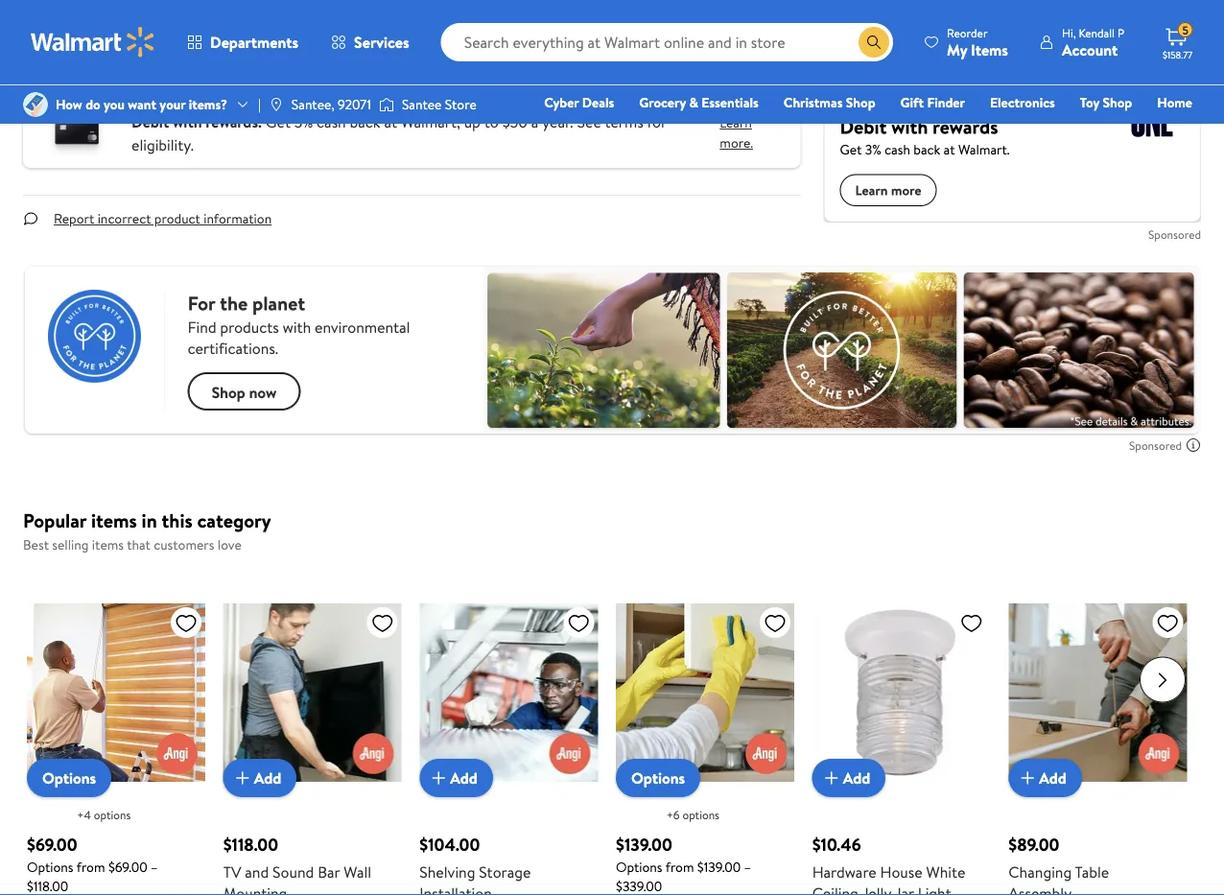 Task type: vqa. For each thing, say whether or not it's contained in the screenshot.
items?
yes



Task type: describe. For each thing, give the bounding box(es) containing it.
see all reviews link
[[353, 24, 470, 53]]

next slide for popular items in this category list image
[[1140, 657, 1186, 703]]

– for $69.00
[[151, 857, 158, 876]]

options link for $69.00
[[27, 758, 111, 797]]

+4 options
[[77, 806, 131, 822]]

essentials
[[702, 93, 759, 112]]

walmart,
[[401, 111, 460, 132]]

deep cleaning (1 bedroom) image
[[616, 603, 794, 781]]

1 vertical spatial $69.00
[[108, 857, 147, 876]]

add button for $118.00
[[223, 758, 297, 797]]

one debit
[[1046, 120, 1110, 139]]

grocery & essentials
[[639, 93, 759, 112]]

gift
[[900, 93, 924, 112]]

terms
[[605, 111, 644, 132]]

p
[[1118, 24, 1124, 41]]

+4
[[77, 806, 91, 822]]

services
[[354, 32, 409, 53]]

do
[[86, 95, 100, 114]]

$89.00 changing table assembly
[[1009, 832, 1109, 895]]

reorder
[[947, 24, 988, 41]]

rewards.
[[206, 111, 262, 132]]

learn
[[720, 113, 752, 132]]

wall
[[344, 861, 371, 882]]

cash
[[317, 111, 346, 132]]

+6
[[666, 806, 680, 822]]

shop for christmas shop
[[846, 93, 876, 112]]

Walmart Site-Wide search field
[[441, 23, 893, 61]]

see for terms
[[577, 111, 601, 132]]

$339.00
[[616, 876, 662, 895]]

single shade or blind installation image
[[27, 603, 205, 781]]

add for $89.00
[[1039, 767, 1067, 788]]

$158.77
[[1163, 48, 1193, 61]]

$69.00 options from $69.00 – $118.00
[[27, 832, 158, 895]]

christmas
[[784, 93, 843, 112]]

report
[[54, 209, 94, 228]]

hardware house white ceiling jelly jar light image
[[812, 603, 991, 781]]

toy
[[1080, 93, 1100, 112]]

departments button
[[171, 19, 315, 65]]

ad disclaimer and feedback for marqueedisplayad image
[[1186, 437, 1201, 453]]

best
[[23, 535, 49, 554]]

up
[[464, 111, 480, 132]]

get
[[266, 111, 291, 132]]

report incorrect product information
[[54, 209, 272, 228]]

more.
[[720, 133, 753, 152]]

$89.00
[[1009, 832, 1060, 856]]

storage
[[479, 861, 531, 882]]

my
[[947, 39, 967, 60]]

changing table assembly image
[[1009, 603, 1187, 781]]

in
[[142, 507, 157, 534]]

popular items in this category best selling items that customers love
[[23, 507, 271, 554]]

gift finder
[[900, 93, 965, 112]]

options inside $139.00 options from $139.00 – $339.00
[[616, 857, 663, 876]]

services button
[[315, 19, 426, 65]]

0 horizontal spatial debit
[[131, 111, 169, 132]]

installation
[[420, 882, 492, 895]]

to
[[484, 111, 499, 132]]

learn more.
[[720, 113, 753, 152]]

that
[[127, 535, 151, 554]]

one
[[1046, 120, 1074, 139]]

ceiling
[[812, 882, 859, 895]]

add to favorites list, deep cleaning (1 bedroom) image
[[764, 611, 787, 635]]

how do you want your items?
[[56, 95, 227, 114]]

report incorrect product information button
[[38, 196, 287, 242]]

store
[[445, 95, 477, 114]]

for
[[647, 111, 667, 132]]

$104.00 shelving storage installation
[[420, 832, 531, 895]]

hi, kendall p account
[[1062, 24, 1124, 60]]

|
[[258, 95, 261, 114]]

$104.00
[[420, 832, 480, 856]]

tv
[[223, 861, 241, 882]]

$10.46 hardware house white ceiling jelly jar light
[[812, 832, 966, 895]]

from for $69.00
[[76, 857, 105, 876]]

grocery & essentials link
[[631, 92, 767, 113]]

finder
[[927, 93, 965, 112]]

a
[[531, 111, 539, 132]]

cyber
[[544, 93, 579, 112]]

santee
[[402, 95, 442, 114]]

$139.00 options from $139.00 – $339.00
[[616, 832, 751, 895]]

kendall
[[1079, 24, 1115, 41]]

eligibility.
[[131, 134, 194, 155]]

table
[[1075, 861, 1109, 882]]

options for $69.00
[[94, 806, 131, 822]]

$10.46
[[812, 832, 861, 856]]

cyber deals
[[544, 93, 614, 112]]

$118.00 tv and sound bar wall mounting
[[223, 832, 371, 895]]

debit with rewards. get 3% cash back at walmart, up to $50 a year.
[[131, 111, 573, 132]]



Task type: locate. For each thing, give the bounding box(es) containing it.
2 add to cart image from the left
[[1016, 766, 1039, 789]]

2 shop from the left
[[1103, 93, 1132, 112]]

jelly
[[862, 882, 891, 895]]

add to cart image up tv
[[231, 766, 254, 789]]

one debit link
[[1037, 119, 1119, 140]]

toy shop link
[[1072, 92, 1141, 113]]

0 horizontal spatial options
[[94, 806, 131, 822]]

1 horizontal spatial options
[[683, 806, 720, 822]]

$139.00 down +6 options
[[697, 857, 741, 876]]

6 product group from the left
[[1009, 565, 1187, 895]]

see for all
[[370, 29, 391, 48]]

2 options link from the left
[[616, 758, 701, 797]]

walmart+ link
[[1127, 119, 1201, 140]]

1 product group from the left
[[27, 565, 205, 895]]

0 horizontal spatial add to cart image
[[231, 766, 254, 789]]

product group containing $104.00
[[420, 565, 598, 895]]

1 horizontal spatial $139.00
[[697, 857, 741, 876]]

your
[[160, 95, 185, 114]]

1 options link from the left
[[27, 758, 111, 797]]

 image right |
[[268, 97, 284, 112]]

incorrect
[[98, 209, 151, 228]]

add button up $118.00 tv and sound bar wall mounting
[[223, 758, 297, 797]]

 image right 92071
[[379, 95, 394, 114]]

options link up +6
[[616, 758, 701, 797]]

0 vertical spatial see
[[370, 29, 391, 48]]

see left all
[[370, 29, 391, 48]]

walmart+
[[1135, 120, 1193, 139]]

Search search field
[[441, 23, 893, 61]]

0 horizontal spatial $118.00
[[27, 876, 68, 895]]

0 horizontal spatial $139.00
[[616, 832, 672, 856]]

walmart image
[[31, 27, 155, 58]]

0 vertical spatial $69.00
[[27, 832, 77, 856]]

add up the $89.00
[[1039, 767, 1067, 788]]

options
[[94, 806, 131, 822], [683, 806, 720, 822]]

options right +4
[[94, 806, 131, 822]]

product group containing $139.00
[[616, 565, 794, 895]]

assembly
[[1009, 882, 1072, 895]]

2 add from the left
[[450, 767, 478, 788]]

add to favorites list, shelving storage installation image
[[567, 611, 590, 635]]

from inside $139.00 options from $139.00 – $339.00
[[666, 857, 694, 876]]

1 horizontal spatial shop
[[1103, 93, 1132, 112]]

5 product group from the left
[[812, 565, 991, 895]]

add to cart image
[[231, 766, 254, 789], [427, 766, 450, 789]]

$118.00 inside the $69.00 options from $69.00 – $118.00
[[27, 876, 68, 895]]

1 add from the left
[[254, 767, 281, 788]]

add to cart image for $104.00
[[427, 766, 450, 789]]

add to favorites list, changing table assembly image
[[1156, 611, 1179, 635]]

debit
[[131, 111, 169, 132], [1078, 120, 1110, 139]]

3 product group from the left
[[420, 565, 598, 895]]

sponsored
[[1148, 226, 1201, 243], [1129, 437, 1182, 453]]

1 shop from the left
[[846, 93, 876, 112]]

4 product group from the left
[[616, 565, 794, 895]]

add
[[254, 767, 281, 788], [450, 767, 478, 788], [843, 767, 870, 788], [1039, 767, 1067, 788]]

add up $118.00 tv and sound bar wall mounting
[[254, 767, 281, 788]]

add button up the $89.00
[[1009, 758, 1082, 797]]

add button for $104.00
[[420, 758, 493, 797]]

add to favorites list, tv and sound bar wall mounting image
[[371, 611, 394, 635]]

add for $118.00
[[254, 767, 281, 788]]

jar
[[895, 882, 914, 895]]

shop inside toy shop link
[[1103, 93, 1132, 112]]

add to favorites list, hardware house white ceiling jelly jar light image
[[960, 611, 983, 635]]

clear search field text image
[[836, 35, 851, 50]]

add to cart image
[[820, 766, 843, 789], [1016, 766, 1039, 789]]

– inside the $69.00 options from $69.00 – $118.00
[[151, 857, 158, 876]]

0 vertical spatial items
[[91, 507, 137, 534]]

and
[[245, 861, 269, 882]]

options link for $139.00
[[616, 758, 701, 797]]

home
[[1157, 93, 1193, 112]]

product group containing $118.00
[[223, 565, 402, 895]]

add button for $89.00
[[1009, 758, 1082, 797]]

1 horizontal spatial $69.00
[[108, 857, 147, 876]]

customers
[[154, 535, 214, 554]]

product
[[154, 209, 200, 228]]

product group
[[27, 565, 205, 895], [223, 565, 402, 895], [420, 565, 598, 895], [616, 565, 794, 895], [812, 565, 991, 895], [1009, 565, 1187, 895]]

tv and sound bar wall mounting image
[[223, 603, 402, 781]]

shop for toy shop
[[1103, 93, 1132, 112]]

year.
[[542, 111, 573, 132]]

see right year.
[[577, 111, 601, 132]]

you
[[104, 95, 125, 114]]

add up $104.00
[[450, 767, 478, 788]]

add button up '$10.46'
[[812, 758, 886, 797]]

reviews
[[410, 29, 454, 48]]

$69.00
[[27, 832, 77, 856], [108, 857, 147, 876]]

from for $139.00
[[666, 857, 694, 876]]

options
[[42, 767, 96, 788], [631, 767, 685, 788], [27, 857, 73, 876], [616, 857, 663, 876]]

from down +4
[[76, 857, 105, 876]]

0 horizontal spatial  image
[[268, 97, 284, 112]]

product group containing $69.00
[[27, 565, 205, 895]]

bar
[[318, 861, 340, 882]]

$118.00 inside $118.00 tv and sound bar wall mounting
[[223, 832, 278, 856]]

all
[[394, 29, 407, 48]]

1 add to cart image from the left
[[820, 766, 843, 789]]

deals
[[582, 93, 614, 112]]

items
[[971, 39, 1008, 60]]

0 vertical spatial $139.00
[[616, 832, 672, 856]]

 image
[[23, 92, 48, 117]]

changing
[[1009, 861, 1072, 882]]

from right $339.00
[[666, 857, 694, 876]]

white
[[926, 861, 966, 882]]

santee,
[[292, 95, 335, 114]]

product group containing $89.00
[[1009, 565, 1187, 895]]

0 horizontal spatial see
[[370, 29, 391, 48]]

add up '$10.46'
[[843, 767, 870, 788]]

add to favorites list, single shade or blind installation image
[[175, 611, 198, 635]]

from inside the $69.00 options from $69.00 – $118.00
[[76, 857, 105, 876]]

product group containing $10.46
[[812, 565, 991, 895]]

1 – from the left
[[151, 857, 158, 876]]

$69.00 down +4 options
[[108, 857, 147, 876]]

3%
[[294, 111, 313, 132]]

2 options from the left
[[683, 806, 720, 822]]

1 horizontal spatial debit
[[1078, 120, 1110, 139]]

options inside the $69.00 options from $69.00 – $118.00
[[27, 857, 73, 876]]

add to cart image up '$10.46'
[[820, 766, 843, 789]]

home link
[[1149, 92, 1201, 113]]

shop right toy
[[1103, 93, 1132, 112]]

1 vertical spatial $118.00
[[27, 876, 68, 895]]

1 horizontal spatial add to cart image
[[1016, 766, 1039, 789]]

electronics link
[[981, 92, 1064, 113]]

toy shop
[[1080, 93, 1132, 112]]

auto
[[918, 120, 947, 139]]

options link
[[27, 758, 111, 797], [616, 758, 701, 797]]

1 vertical spatial sponsored
[[1129, 437, 1182, 453]]

santee, 92071
[[292, 95, 371, 114]]

add button up $104.00
[[420, 758, 493, 797]]

1 horizontal spatial add to cart image
[[427, 766, 450, 789]]

1 add button from the left
[[223, 758, 297, 797]]

options link up +4
[[27, 758, 111, 797]]

1 from from the left
[[76, 857, 105, 876]]

0 horizontal spatial options link
[[27, 758, 111, 797]]

house
[[880, 861, 923, 882]]

light
[[918, 882, 951, 895]]

add for $104.00
[[450, 767, 478, 788]]

options for $139.00
[[683, 806, 720, 822]]

items left "that" at the bottom left
[[92, 535, 124, 554]]

home fashion
[[849, 93, 1193, 139]]

this
[[162, 507, 193, 534]]

add to cart image up $104.00
[[427, 766, 450, 789]]

items?
[[189, 95, 227, 114]]

mounting
[[223, 882, 287, 895]]

3 add button from the left
[[812, 758, 886, 797]]

fashion
[[849, 120, 893, 139]]

debit up eligibility.
[[131, 111, 169, 132]]

 image
[[379, 95, 394, 114], [268, 97, 284, 112]]

1 horizontal spatial from
[[666, 857, 694, 876]]

grocery
[[639, 93, 686, 112]]

1 vertical spatial $139.00
[[697, 857, 741, 876]]

reorder my items
[[947, 24, 1008, 60]]

0 horizontal spatial add to cart image
[[820, 766, 843, 789]]

3 add from the left
[[843, 767, 870, 788]]

back
[[350, 111, 381, 132]]

$69.00 down +4
[[27, 832, 77, 856]]

one debit card  debit with rewards. get 3% cash back at walmart, up to $50 a year. see terms for eligibility. learn more. element
[[720, 113, 785, 153]]

4 add from the left
[[1039, 767, 1067, 788]]

$139.00
[[616, 832, 672, 856], [697, 857, 741, 876]]

4 add button from the left
[[1009, 758, 1082, 797]]

2 add button from the left
[[420, 758, 493, 797]]

see inside the see terms for eligibility.
[[577, 111, 601, 132]]

departments
[[210, 32, 298, 53]]

add for $10.46
[[843, 767, 870, 788]]

see all reviews
[[370, 29, 454, 48]]

2 add to cart image from the left
[[427, 766, 450, 789]]

1 options from the left
[[94, 806, 131, 822]]

hardware
[[812, 861, 877, 882]]

0 horizontal spatial from
[[76, 857, 105, 876]]

1 horizontal spatial  image
[[379, 95, 394, 114]]

1 horizontal spatial –
[[744, 857, 751, 876]]

add to cart image up the $89.00
[[1016, 766, 1039, 789]]

1 horizontal spatial $118.00
[[223, 832, 278, 856]]

search icon image
[[866, 35, 882, 50]]

0 horizontal spatial shop
[[846, 93, 876, 112]]

1 vertical spatial items
[[92, 535, 124, 554]]

– inside $139.00 options from $139.00 – $339.00
[[744, 857, 751, 876]]

shelving storage installation image
[[420, 603, 598, 781]]

1 horizontal spatial options link
[[616, 758, 701, 797]]

1 add to cart image from the left
[[231, 766, 254, 789]]

– for $139.00
[[744, 857, 751, 876]]

options right +6
[[683, 806, 720, 822]]

0 horizontal spatial –
[[151, 857, 158, 876]]

2 product group from the left
[[223, 565, 402, 895]]

add to cart image for $89.00
[[1016, 766, 1039, 789]]

account
[[1062, 39, 1118, 60]]

1 horizontal spatial see
[[577, 111, 601, 132]]

add to cart image for $118.00
[[231, 766, 254, 789]]

shop up the fashion link
[[846, 93, 876, 112]]

how
[[56, 95, 82, 114]]

debit down toy
[[1078, 120, 1110, 139]]

information
[[204, 209, 272, 228]]

add to cart image for $10.46
[[820, 766, 843, 789]]

2 – from the left
[[744, 857, 751, 876]]

items up "that" at the bottom left
[[91, 507, 137, 534]]

2 from from the left
[[666, 857, 694, 876]]

want
[[128, 95, 156, 114]]

electronics
[[990, 93, 1055, 112]]

0 vertical spatial sponsored
[[1148, 226, 1201, 243]]

0 vertical spatial $118.00
[[223, 832, 278, 856]]

shop inside christmas shop link
[[846, 93, 876, 112]]

 image for santee, 92071
[[268, 97, 284, 112]]

registry link
[[963, 119, 1029, 140]]

fashion link
[[840, 119, 902, 140]]

items
[[91, 507, 137, 534], [92, 535, 124, 554]]

selling
[[52, 535, 89, 554]]

 image for santee store
[[379, 95, 394, 114]]

see terms for eligibility.
[[131, 111, 667, 155]]

gift finder link
[[892, 92, 974, 113]]

one debit card image
[[38, 111, 116, 160]]

$118.00
[[223, 832, 278, 856], [27, 876, 68, 895]]

1 vertical spatial see
[[577, 111, 601, 132]]

hi,
[[1062, 24, 1076, 41]]

shelving
[[420, 861, 475, 882]]

cyber deals link
[[536, 92, 623, 113]]

0 horizontal spatial $69.00
[[27, 832, 77, 856]]

$139.00 up $339.00
[[616, 832, 672, 856]]

christmas shop
[[784, 93, 876, 112]]

auto link
[[910, 119, 955, 140]]

add button for $10.46
[[812, 758, 886, 797]]



